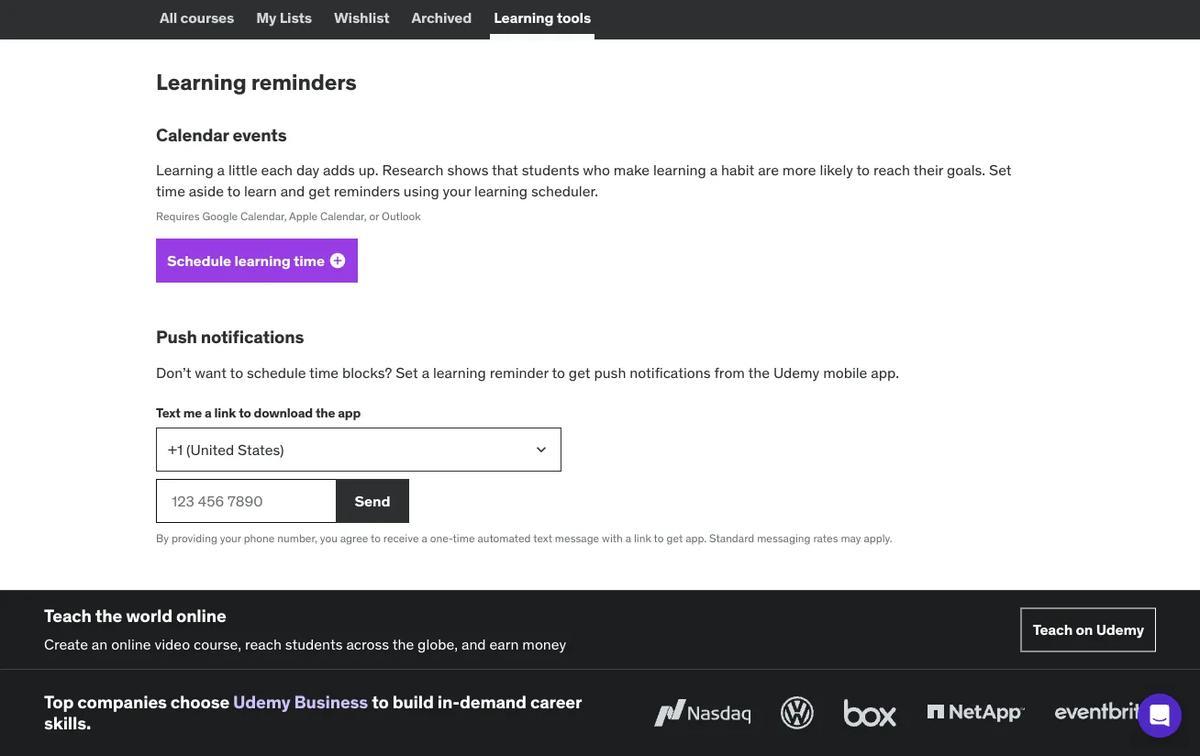 Task type: vqa. For each thing, say whether or not it's contained in the screenshot.
Master the Shopper Experience to build your retail business. link
no



Task type: describe. For each thing, give the bounding box(es) containing it.
each
[[261, 161, 293, 179]]

calendar events
[[156, 124, 287, 146]]

your inside the learning a little each day adds up. research shows that students who make learning a habit are more likely to reach their goals. set time aside to learn and get reminders using your learning scheduler. requires google calendar, apple calendar, or outlook
[[443, 181, 471, 200]]

apple
[[289, 209, 318, 223]]

want
[[195, 363, 227, 382]]

an
[[92, 634, 108, 653]]

using
[[404, 181, 439, 200]]

courses
[[180, 8, 234, 27]]

with
[[602, 531, 623, 545]]

demand
[[460, 691, 527, 713]]

habit
[[721, 161, 755, 179]]

companies
[[77, 691, 167, 713]]

teach on udemy
[[1033, 620, 1144, 639]]

skills.
[[44, 712, 91, 734]]

learning inside the learning a little each day adds up. research shows that students who make learning a habit are more likely to reach their goals. set time aside to learn and get reminders using your learning scheduler. requires google calendar, apple calendar, or outlook
[[156, 161, 214, 179]]

make
[[614, 161, 650, 179]]

a left little
[[217, 161, 225, 179]]

1 horizontal spatial app.
[[871, 363, 899, 382]]

who
[[583, 161, 610, 179]]

blocks?
[[342, 363, 392, 382]]

text
[[533, 531, 552, 545]]

learning tools link
[[490, 0, 595, 39]]

choose
[[171, 691, 230, 713]]

business
[[294, 691, 368, 713]]

set inside the learning a little each day adds up. research shows that students who make learning a habit are more likely to reach their goals. set time aside to learn and get reminders using your learning scheduler. requires google calendar, apple calendar, or outlook
[[989, 161, 1012, 179]]

archived link
[[408, 0, 476, 39]]

google
[[202, 209, 238, 223]]

learning left "reminder"
[[433, 363, 486, 382]]

students for online
[[285, 634, 343, 653]]

download
[[254, 404, 313, 421]]

0 vertical spatial online
[[176, 605, 226, 627]]

schedule
[[247, 363, 306, 382]]

the left app
[[316, 404, 335, 421]]

udemy business link
[[233, 691, 368, 713]]

shows
[[447, 161, 489, 179]]

up.
[[358, 161, 379, 179]]

to build in-demand career skills.
[[44, 691, 582, 734]]

providing
[[172, 531, 217, 545]]

get inside the learning a little each day adds up. research shows that students who make learning a habit are more likely to reach their goals. set time aside to learn and get reminders using your learning scheduler. requires google calendar, apple calendar, or outlook
[[309, 181, 330, 200]]

a left habit
[[710, 161, 718, 179]]

receive
[[383, 531, 419, 545]]

learning for learning tools
[[494, 8, 554, 27]]

time inside the learning a little each day adds up. research shows that students who make learning a habit are more likely to reach their goals. set time aside to learn and get reminders using your learning scheduler. requires google calendar, apple calendar, or outlook
[[156, 181, 185, 200]]

send
[[355, 492, 390, 510]]

to right the with
[[654, 531, 664, 545]]

events
[[233, 124, 287, 146]]

top
[[44, 691, 74, 713]]

learning a little each day adds up. research shows that students who make learning a habit are more likely to reach their goals. set time aside to learn and get reminders using your learning scheduler. requires google calendar, apple calendar, or outlook
[[156, 161, 1012, 223]]

adds
[[323, 161, 355, 179]]

0 horizontal spatial set
[[396, 363, 418, 382]]

archived
[[412, 8, 472, 27]]

0 horizontal spatial udemy
[[233, 691, 290, 713]]

mobile
[[823, 363, 868, 382]]

push notifications
[[156, 326, 304, 348]]

by
[[156, 531, 169, 545]]

and inside teach the world online create an online video course, reach students across the globe, and earn money
[[462, 634, 486, 653]]

eventbrite image
[[1051, 693, 1156, 733]]

teach on udemy link
[[1021, 608, 1156, 652]]

number,
[[277, 531, 317, 545]]

to right the 'agree'
[[371, 531, 381, 545]]

me
[[183, 404, 202, 421]]

in-
[[438, 691, 460, 713]]

their
[[914, 161, 944, 179]]

time left "blocks?"
[[309, 363, 339, 382]]

0 vertical spatial reminders
[[251, 68, 357, 95]]

don't want to schedule time blocks? set a learning reminder to get push notifications from the udemy mobile app.
[[156, 363, 899, 382]]

wishlist
[[334, 8, 390, 27]]

message
[[555, 531, 599, 545]]

to inside to build in-demand career skills.
[[372, 691, 389, 713]]

learning tools
[[494, 8, 591, 27]]

lists
[[280, 8, 312, 27]]

a right "blocks?"
[[422, 363, 430, 382]]

1 vertical spatial link
[[634, 531, 652, 545]]

course,
[[194, 634, 241, 653]]

by providing your phone number, you agree to receive a one-time automated text message with a link to get app. standard messaging rates may apply.
[[156, 531, 893, 545]]

or
[[369, 209, 379, 223]]

more
[[783, 161, 816, 179]]

my
[[256, 8, 276, 27]]

create
[[44, 634, 88, 653]]

1 vertical spatial get
[[569, 363, 591, 382]]

my lists
[[256, 8, 312, 27]]

text me a link to download the app
[[156, 404, 361, 421]]

learning down that
[[475, 181, 528, 200]]

a right me
[[205, 404, 212, 421]]

one-
[[430, 531, 453, 545]]



Task type: locate. For each thing, give the bounding box(es) containing it.
0 horizontal spatial app.
[[686, 531, 707, 545]]

learning down apple at the left top of the page
[[234, 251, 291, 270]]

1 horizontal spatial get
[[569, 363, 591, 382]]

all courses link
[[156, 0, 238, 39]]

udemy right choose
[[233, 691, 290, 713]]

1 horizontal spatial online
[[176, 605, 226, 627]]

1 vertical spatial students
[[285, 634, 343, 653]]

likely
[[820, 161, 853, 179]]

1 calendar, from the left
[[240, 209, 287, 223]]

1 horizontal spatial udemy
[[774, 363, 820, 382]]

students
[[522, 161, 580, 179], [285, 634, 343, 653]]

all courses
[[160, 8, 234, 27]]

students up scheduler.
[[522, 161, 580, 179]]

learning
[[653, 161, 707, 179], [475, 181, 528, 200], [234, 251, 291, 270], [433, 363, 486, 382]]

the up the an at the left bottom
[[95, 605, 122, 627]]

learn
[[244, 181, 277, 200]]

and inside the learning a little each day adds up. research shows that students who make learning a habit are more likely to reach their goals. set time aside to learn and get reminders using your learning scheduler. requires google calendar, apple calendar, or outlook
[[280, 181, 305, 200]]

0 horizontal spatial teach
[[44, 605, 92, 627]]

app. left standard
[[686, 531, 707, 545]]

set
[[989, 161, 1012, 179], [396, 363, 418, 382]]

2 vertical spatial learning
[[156, 161, 214, 179]]

small image
[[328, 252, 347, 270]]

2 horizontal spatial get
[[667, 531, 683, 545]]

to right likely
[[857, 161, 870, 179]]

1 vertical spatial set
[[396, 363, 418, 382]]

phone
[[244, 531, 275, 545]]

nasdaq image
[[650, 693, 755, 733]]

on
[[1076, 620, 1093, 639]]

volkswagen image
[[777, 693, 818, 733]]

time up requires
[[156, 181, 185, 200]]

1 vertical spatial notifications
[[630, 363, 711, 382]]

teach left on
[[1033, 620, 1073, 639]]

a left "one-"
[[422, 531, 427, 545]]

aside
[[189, 181, 224, 200]]

2 vertical spatial get
[[667, 531, 683, 545]]

you
[[320, 531, 338, 545]]

1 vertical spatial reach
[[245, 634, 282, 653]]

reminder
[[490, 363, 549, 382]]

link right the with
[[634, 531, 652, 545]]

reach inside teach the world online create an online video course, reach students across the globe, and earn money
[[245, 634, 282, 653]]

0 horizontal spatial and
[[280, 181, 305, 200]]

netapp image
[[923, 693, 1029, 733]]

0 vertical spatial set
[[989, 161, 1012, 179]]

to right the want
[[230, 363, 243, 382]]

the left 'globe,'
[[393, 634, 414, 653]]

1 horizontal spatial calendar,
[[320, 209, 367, 223]]

may
[[841, 531, 861, 545]]

0 horizontal spatial get
[[309, 181, 330, 200]]

0 vertical spatial app.
[[871, 363, 899, 382]]

learning inside 'link'
[[494, 8, 554, 27]]

reach inside the learning a little each day adds up. research shows that students who make learning a habit are more likely to reach their goals. set time aside to learn and get reminders using your learning scheduler. requires google calendar, apple calendar, or outlook
[[874, 161, 910, 179]]

students inside teach the world online create an online video course, reach students across the globe, and earn money
[[285, 634, 343, 653]]

calendar, down 'learn'
[[240, 209, 287, 223]]

don't
[[156, 363, 191, 382]]

0 horizontal spatial students
[[285, 634, 343, 653]]

box image
[[840, 693, 901, 733]]

learning reminders
[[156, 68, 357, 95]]

1 vertical spatial your
[[220, 531, 241, 545]]

across
[[346, 634, 389, 653]]

teach inside teach the world online create an online video course, reach students across the globe, and earn money
[[44, 605, 92, 627]]

0 horizontal spatial your
[[220, 531, 241, 545]]

get down day
[[309, 181, 330, 200]]

0 horizontal spatial link
[[214, 404, 236, 421]]

text
[[156, 404, 181, 421]]

and down day
[[280, 181, 305, 200]]

1 horizontal spatial reach
[[874, 161, 910, 179]]

set right "blocks?"
[[396, 363, 418, 382]]

push
[[594, 363, 626, 382]]

1 vertical spatial app.
[[686, 531, 707, 545]]

to left build
[[372, 691, 389, 713]]

reach right course,
[[245, 634, 282, 653]]

schedule learning time
[[167, 251, 325, 270]]

research
[[382, 161, 444, 179]]

time
[[156, 181, 185, 200], [294, 251, 325, 270], [309, 363, 339, 382], [453, 531, 475, 545]]

standard
[[709, 531, 755, 545]]

earn
[[490, 634, 519, 653]]

notifications
[[201, 326, 304, 348], [630, 363, 711, 382]]

from
[[714, 363, 745, 382]]

1 vertical spatial learning
[[156, 68, 246, 95]]

0 horizontal spatial reach
[[245, 634, 282, 653]]

1 horizontal spatial and
[[462, 634, 486, 653]]

money
[[522, 634, 566, 653]]

calendar,
[[240, 209, 287, 223], [320, 209, 367, 223]]

123 456 7890 text field
[[156, 479, 336, 523]]

time left 'small' 'image' at the left top of page
[[294, 251, 325, 270]]

1 vertical spatial and
[[462, 634, 486, 653]]

udemy left mobile
[[774, 363, 820, 382]]

learning up calendar
[[156, 68, 246, 95]]

2 horizontal spatial udemy
[[1096, 620, 1144, 639]]

students for each
[[522, 161, 580, 179]]

and left earn
[[462, 634, 486, 653]]

notifications left from
[[630, 363, 711, 382]]

to
[[857, 161, 870, 179], [227, 181, 241, 200], [230, 363, 243, 382], [552, 363, 565, 382], [239, 404, 251, 421], [371, 531, 381, 545], [654, 531, 664, 545], [372, 691, 389, 713]]

online right the an at the left bottom
[[111, 634, 151, 653]]

set right goals.
[[989, 161, 1012, 179]]

1 vertical spatial udemy
[[1096, 620, 1144, 639]]

agree
[[340, 531, 368, 545]]

a
[[217, 161, 225, 179], [710, 161, 718, 179], [422, 363, 430, 382], [205, 404, 212, 421], [422, 531, 427, 545], [626, 531, 631, 545]]

teach the world online create an online video course, reach students across the globe, and earn money
[[44, 605, 566, 653]]

video
[[155, 634, 190, 653]]

0 vertical spatial reach
[[874, 161, 910, 179]]

schedule learning time button
[[156, 239, 358, 283]]

0 vertical spatial link
[[214, 404, 236, 421]]

all
[[160, 8, 177, 27]]

0 vertical spatial students
[[522, 161, 580, 179]]

outlook
[[382, 209, 421, 223]]

reminders down my lists link
[[251, 68, 357, 95]]

learning inside button
[[234, 251, 291, 270]]

0 vertical spatial notifications
[[201, 326, 304, 348]]

online up course,
[[176, 605, 226, 627]]

reach left their
[[874, 161, 910, 179]]

a right the with
[[626, 531, 631, 545]]

schedule
[[167, 251, 231, 270]]

students left across
[[285, 634, 343, 653]]

requires
[[156, 209, 200, 223]]

app
[[338, 404, 361, 421]]

time left the automated
[[453, 531, 475, 545]]

are
[[758, 161, 779, 179]]

1 horizontal spatial link
[[634, 531, 652, 545]]

your left phone
[[220, 531, 241, 545]]

apply.
[[864, 531, 893, 545]]

1 horizontal spatial students
[[522, 161, 580, 179]]

online
[[176, 605, 226, 627], [111, 634, 151, 653]]

1 horizontal spatial notifications
[[630, 363, 711, 382]]

udemy
[[774, 363, 820, 382], [1096, 620, 1144, 639], [233, 691, 290, 713]]

app.
[[871, 363, 899, 382], [686, 531, 707, 545]]

udemy right on
[[1096, 620, 1144, 639]]

teach for the
[[44, 605, 92, 627]]

the right from
[[748, 363, 770, 382]]

2 vertical spatial udemy
[[233, 691, 290, 713]]

career
[[530, 691, 582, 713]]

little
[[228, 161, 258, 179]]

1 vertical spatial online
[[111, 634, 151, 653]]

0 vertical spatial get
[[309, 181, 330, 200]]

0 vertical spatial and
[[280, 181, 305, 200]]

world
[[126, 605, 172, 627]]

0 horizontal spatial online
[[111, 634, 151, 653]]

rates
[[813, 531, 838, 545]]

globe,
[[418, 634, 458, 653]]

time inside button
[[294, 251, 325, 270]]

link right me
[[214, 404, 236, 421]]

reminders inside the learning a little each day adds up. research shows that students who make learning a habit are more likely to reach their goals. set time aside to learn and get reminders using your learning scheduler. requires google calendar, apple calendar, or outlook
[[334, 181, 400, 200]]

my lists link
[[253, 0, 316, 39]]

automated
[[478, 531, 531, 545]]

that
[[492, 161, 518, 179]]

calendar
[[156, 124, 229, 146]]

students inside the learning a little each day adds up. research shows that students who make learning a habit are more likely to reach their goals. set time aside to learn and get reminders using your learning scheduler. requires google calendar, apple calendar, or outlook
[[522, 161, 580, 179]]

calendar, left the or
[[320, 209, 367, 223]]

teach for on
[[1033, 620, 1073, 639]]

reminders down up.
[[334, 181, 400, 200]]

wishlist link
[[330, 0, 393, 39]]

tools
[[557, 8, 591, 27]]

1 horizontal spatial your
[[443, 181, 471, 200]]

teach up create
[[44, 605, 92, 627]]

learning right make
[[653, 161, 707, 179]]

goals.
[[947, 161, 986, 179]]

1 vertical spatial reminders
[[334, 181, 400, 200]]

learning for learning reminders
[[156, 68, 246, 95]]

top companies choose udemy business
[[44, 691, 368, 713]]

to right "reminder"
[[552, 363, 565, 382]]

learning left tools
[[494, 8, 554, 27]]

your down shows in the left of the page
[[443, 181, 471, 200]]

send button
[[336, 479, 409, 523]]

to down little
[[227, 181, 241, 200]]

push
[[156, 326, 197, 348]]

1 horizontal spatial teach
[[1033, 620, 1073, 639]]

your
[[443, 181, 471, 200], [220, 531, 241, 545]]

to left download
[[239, 404, 251, 421]]

learning up aside
[[156, 161, 214, 179]]

reach
[[874, 161, 910, 179], [245, 634, 282, 653]]

build
[[392, 691, 434, 713]]

get left standard
[[667, 531, 683, 545]]

messaging
[[757, 531, 811, 545]]

the
[[748, 363, 770, 382], [316, 404, 335, 421], [95, 605, 122, 627], [393, 634, 414, 653]]

0 vertical spatial udemy
[[774, 363, 820, 382]]

link
[[214, 404, 236, 421], [634, 531, 652, 545]]

0 vertical spatial learning
[[494, 8, 554, 27]]

2 calendar, from the left
[[320, 209, 367, 223]]

0 vertical spatial your
[[443, 181, 471, 200]]

scheduler.
[[531, 181, 598, 200]]

0 horizontal spatial notifications
[[201, 326, 304, 348]]

1 horizontal spatial set
[[989, 161, 1012, 179]]

app. right mobile
[[871, 363, 899, 382]]

get left push
[[569, 363, 591, 382]]

0 horizontal spatial calendar,
[[240, 209, 287, 223]]

notifications up the schedule
[[201, 326, 304, 348]]



